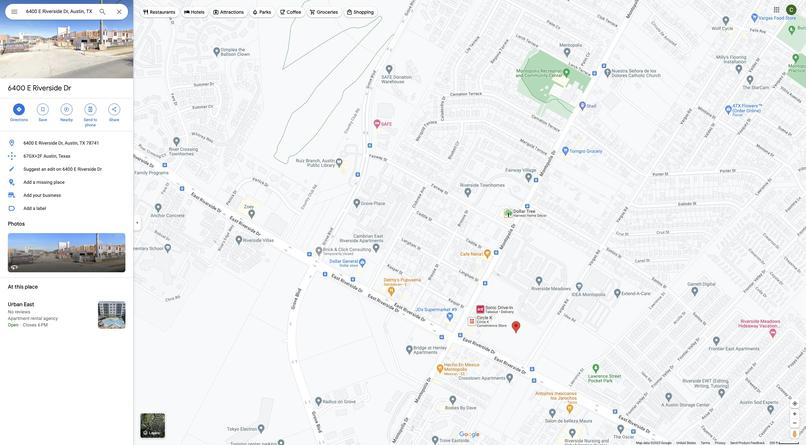 Task type: vqa. For each thing, say whether or not it's contained in the screenshot.
Total duration 2 hr 32 min. element on the bottom of the page
no



Task type: describe. For each thing, give the bounding box(es) containing it.
rental
[[31, 316, 42, 321]]

⋅
[[20, 323, 22, 328]]

send for send to phone
[[84, 118, 93, 122]]

6400 E Riverside Dr, Austin, TX 78741 field
[[5, 4, 128, 20]]

google account: christina overa  
(christinaovera9@gmail.com) image
[[787, 4, 797, 15]]

photos
[[8, 221, 25, 228]]

 search field
[[5, 4, 128, 21]]

6400 for 6400 e riverside dr
[[8, 84, 25, 93]]

a for label
[[33, 206, 35, 211]]

e inside 'button'
[[74, 167, 76, 172]]

0 vertical spatial austin,
[[65, 141, 79, 146]]

add a label
[[24, 206, 46, 211]]

©2023
[[651, 442, 661, 445]]

texas
[[58, 154, 70, 159]]

product
[[739, 442, 750, 445]]

restaurants button
[[140, 4, 179, 20]]

google
[[662, 442, 672, 445]]

none field inside 6400 e riverside dr, austin, tx 78741 field
[[26, 8, 93, 15]]

edit
[[47, 167, 55, 172]]

open
[[8, 323, 19, 328]]

zoom out image
[[793, 421, 798, 426]]

add your business link
[[0, 189, 133, 202]]

east
[[24, 302, 34, 308]]

label
[[36, 206, 46, 211]]

6400 e riverside dr
[[8, 84, 71, 93]]

parks button
[[250, 4, 275, 20]]

united states button
[[677, 441, 696, 446]]

add for add a label
[[24, 206, 32, 211]]

suggest an edit on 6400 e riverside dr
[[24, 167, 102, 172]]

share
[[109, 118, 119, 122]]

 button
[[5, 4, 24, 21]]

67gx+2f austin, texas
[[24, 154, 70, 159]]

attractions button
[[211, 4, 248, 20]]

terms
[[701, 442, 711, 445]]

suggest
[[24, 167, 40, 172]]

missing
[[36, 180, 52, 185]]

hotels
[[191, 9, 205, 15]]

riverside for dr,
[[39, 141, 57, 146]]

to
[[94, 118, 97, 122]]

suggest an edit on 6400 e riverside dr button
[[0, 163, 133, 176]]

business
[[43, 193, 61, 198]]

send for send product feedback
[[731, 442, 738, 445]]

urban east no reviews apartment rental agency open ⋅ closes 6 pm
[[8, 302, 58, 328]]

add for add your business
[[24, 193, 32, 198]]


[[40, 106, 46, 113]]

parks
[[260, 9, 271, 15]]

dr,
[[58, 141, 64, 146]]

send to phone
[[84, 118, 97, 127]]

add your business
[[24, 193, 61, 198]]

attractions
[[220, 9, 244, 15]]

67gx+2f
[[24, 154, 42, 159]]

1 vertical spatial austin,
[[43, 154, 57, 159]]

nearby
[[60, 118, 73, 122]]

add a missing place button
[[0, 176, 133, 189]]

dr inside 'button'
[[97, 167, 102, 172]]

add a label button
[[0, 202, 133, 215]]

directions
[[10, 118, 28, 122]]

ft
[[777, 442, 779, 445]]

67gx+2f austin, texas button
[[0, 150, 133, 163]]

riverside for dr
[[33, 84, 62, 93]]

send product feedback
[[731, 442, 765, 445]]

zoom in image
[[793, 412, 798, 417]]

tx
[[80, 141, 85, 146]]

collapse side panel image
[[134, 219, 141, 226]]

6400 for 6400 e riverside dr, austin, tx 78741
[[24, 141, 34, 146]]

google maps element
[[0, 0, 807, 446]]

riverside inside 'button'
[[78, 167, 96, 172]]

agency
[[43, 316, 58, 321]]


[[16, 106, 22, 113]]

states
[[687, 442, 696, 445]]


[[10, 7, 18, 16]]

200 ft button
[[770, 442, 800, 445]]

hotels button
[[181, 4, 209, 20]]

coffee button
[[277, 4, 305, 20]]



Task type: locate. For each thing, give the bounding box(es) containing it.
add
[[24, 180, 32, 185], [24, 193, 32, 198], [24, 206, 32, 211]]

e
[[27, 84, 31, 93], [35, 141, 38, 146], [74, 167, 76, 172]]

closes
[[23, 323, 37, 328]]

None field
[[26, 8, 93, 15]]

e for 6400 e riverside dr, austin, tx 78741
[[35, 141, 38, 146]]

a left 'missing'
[[33, 180, 35, 185]]

send left the product
[[731, 442, 738, 445]]

send inside send to phone
[[84, 118, 93, 122]]

2 vertical spatial e
[[74, 167, 76, 172]]

0 vertical spatial send
[[84, 118, 93, 122]]

78741
[[86, 141, 99, 146]]

6400 e riverside dr, austin, tx 78741 button
[[0, 137, 133, 150]]

1 vertical spatial riverside
[[39, 141, 57, 146]]

footer containing map data ©2023 google
[[637, 441, 770, 446]]

200 ft
[[770, 442, 779, 445]]

1 vertical spatial add
[[24, 193, 32, 198]]

dr up 
[[64, 84, 71, 93]]

6400 e riverside dr, austin, tx 78741
[[24, 141, 99, 146]]

add inside add a missing place "button"
[[24, 180, 32, 185]]

add for add a missing place
[[24, 180, 32, 185]]

dr down 78741
[[97, 167, 102, 172]]

0 vertical spatial add
[[24, 180, 32, 185]]

6400 inside "suggest an edit on 6400 e riverside dr" 'button'
[[62, 167, 73, 172]]

austin, up edit
[[43, 154, 57, 159]]

riverside
[[33, 84, 62, 93], [39, 141, 57, 146], [78, 167, 96, 172]]

e for 6400 e riverside dr
[[27, 84, 31, 93]]


[[111, 106, 117, 113]]

6400 e riverside dr main content
[[0, 0, 133, 446]]

riverside left dr,
[[39, 141, 57, 146]]

show your location image
[[793, 401, 799, 407]]

send inside button
[[731, 442, 738, 445]]

this
[[15, 284, 24, 291]]

6 pm
[[38, 323, 48, 328]]

united states
[[677, 442, 696, 445]]

phone
[[85, 123, 96, 127]]

a inside button
[[33, 206, 35, 211]]

0 vertical spatial a
[[33, 180, 35, 185]]

3 add from the top
[[24, 206, 32, 211]]

1 horizontal spatial dr
[[97, 167, 102, 172]]

a for missing
[[33, 180, 35, 185]]

austin, right dr,
[[65, 141, 79, 146]]

riverside inside button
[[39, 141, 57, 146]]

map data ©2023 google
[[637, 442, 672, 445]]

a inside "button"
[[33, 180, 35, 185]]

send up phone
[[84, 118, 93, 122]]

add a missing place
[[24, 180, 65, 185]]

layers
[[149, 432, 160, 436]]

reviews
[[15, 310, 30, 315]]


[[64, 106, 70, 113]]

0 horizontal spatial e
[[27, 84, 31, 93]]

0 horizontal spatial place
[[25, 284, 38, 291]]

0 horizontal spatial austin,
[[43, 154, 57, 159]]

restaurants
[[150, 9, 175, 15]]

on
[[56, 167, 61, 172]]

dr
[[64, 84, 71, 93], [97, 167, 102, 172]]

1 horizontal spatial e
[[35, 141, 38, 146]]

2 add from the top
[[24, 193, 32, 198]]

place inside "button"
[[54, 180, 65, 185]]

urban
[[8, 302, 23, 308]]

privacy button
[[715, 441, 726, 446]]

0 horizontal spatial send
[[84, 118, 93, 122]]

austin,
[[65, 141, 79, 146], [43, 154, 57, 159]]

1 horizontal spatial send
[[731, 442, 738, 445]]

groceries button
[[307, 4, 342, 20]]

0 vertical spatial 6400
[[8, 84, 25, 93]]

apartment
[[8, 316, 30, 321]]

1 a from the top
[[33, 180, 35, 185]]

1 horizontal spatial austin,
[[65, 141, 79, 146]]

1 vertical spatial send
[[731, 442, 738, 445]]

privacy
[[715, 442, 726, 445]]

no
[[8, 310, 14, 315]]

6400
[[8, 84, 25, 93], [24, 141, 34, 146], [62, 167, 73, 172]]

6400 up the 67gx+2f
[[24, 141, 34, 146]]

6400 up 
[[8, 84, 25, 93]]

0 vertical spatial riverside
[[33, 84, 62, 93]]

send
[[84, 118, 93, 122], [731, 442, 738, 445]]

6400 inside 6400 e riverside dr, austin, tx 78741 button
[[24, 141, 34, 146]]

1 vertical spatial dr
[[97, 167, 102, 172]]

2 vertical spatial 6400
[[62, 167, 73, 172]]

e inside button
[[35, 141, 38, 146]]

1 vertical spatial place
[[25, 284, 38, 291]]

place down on
[[54, 180, 65, 185]]

6400 right on
[[62, 167, 73, 172]]

actions for 6400 e riverside dr region
[[0, 98, 133, 131]]

2 horizontal spatial e
[[74, 167, 76, 172]]

shopping
[[354, 9, 374, 15]]

an
[[41, 167, 46, 172]]

0 vertical spatial place
[[54, 180, 65, 185]]

at
[[8, 284, 13, 291]]

shopping button
[[344, 4, 378, 20]]

your
[[33, 193, 42, 198]]

groceries
[[317, 9, 338, 15]]

add down the suggest
[[24, 180, 32, 185]]

1 horizontal spatial place
[[54, 180, 65, 185]]

footer
[[637, 441, 770, 446]]

add inside add a label button
[[24, 206, 32, 211]]

add left "your"
[[24, 193, 32, 198]]

show street view coverage image
[[791, 429, 800, 439]]

footer inside google maps element
[[637, 441, 770, 446]]

1 vertical spatial a
[[33, 206, 35, 211]]

place
[[54, 180, 65, 185], [25, 284, 38, 291]]

add left the label
[[24, 206, 32, 211]]

place right this
[[25, 284, 38, 291]]

terms button
[[701, 441, 711, 446]]

data
[[644, 442, 650, 445]]

a
[[33, 180, 35, 185], [33, 206, 35, 211]]

add inside add your business link
[[24, 193, 32, 198]]

2 vertical spatial add
[[24, 206, 32, 211]]

map
[[637, 442, 643, 445]]

1 vertical spatial e
[[35, 141, 38, 146]]

200
[[770, 442, 776, 445]]

2 vertical spatial riverside
[[78, 167, 96, 172]]


[[88, 106, 93, 113]]

0 vertical spatial e
[[27, 84, 31, 93]]

1 vertical spatial 6400
[[24, 141, 34, 146]]

riverside up 
[[33, 84, 62, 93]]

feedback
[[751, 442, 765, 445]]

riverside up add a missing place "button"
[[78, 167, 96, 172]]

send product feedback button
[[731, 441, 765, 446]]

0 vertical spatial dr
[[64, 84, 71, 93]]

0 horizontal spatial dr
[[64, 84, 71, 93]]

coffee
[[287, 9, 301, 15]]

united
[[677, 442, 686, 445]]

a left the label
[[33, 206, 35, 211]]

at this place
[[8, 284, 38, 291]]

1 add from the top
[[24, 180, 32, 185]]

2 a from the top
[[33, 206, 35, 211]]

save
[[39, 118, 47, 122]]



